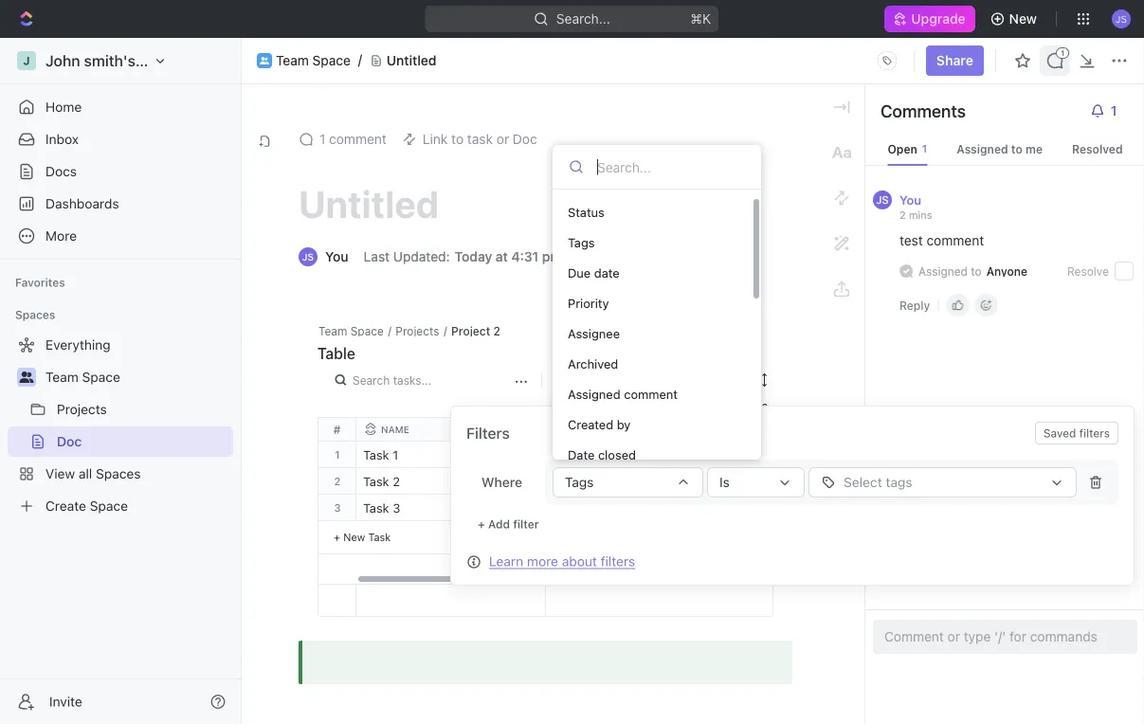 Task type: vqa. For each thing, say whether or not it's contained in the screenshot.
Status at the top of the page
yes



Task type: describe. For each thing, give the bounding box(es) containing it.
invite
[[49, 694, 82, 710]]

1 / from the left
[[388, 324, 391, 337]]

search
[[353, 374, 390, 387]]

favorites button
[[8, 271, 73, 294]]

team for topmost team space link
[[276, 53, 309, 68]]

tags inside 'dropdown button'
[[565, 474, 594, 490]]

share
[[937, 53, 974, 68]]

by
[[617, 418, 631, 432]]

#
[[333, 423, 341, 436]]

1 for 1 comment
[[319, 131, 325, 147]]

1 2 3
[[334, 448, 341, 514]]

saved filters
[[1044, 427, 1110, 440]]

team space for leftmost team space link
[[46, 369, 120, 385]]

sidebar navigation
[[0, 38, 242, 724]]

status
[[568, 205, 605, 219]]

1 for 1 2 3
[[335, 448, 340, 461]]

filter
[[513, 518, 539, 531]]

task down task 3
[[368, 531, 391, 543]]

favorites
[[15, 276, 65, 289]]

user group image for leftmost team space link
[[19, 372, 34, 383]]

john smith
[[553, 448, 612, 462]]

task for task 2
[[363, 474, 389, 489]]

assigned comment
[[568, 387, 678, 401]]

spaces
[[15, 308, 55, 321]]

0 vertical spatial untitled
[[387, 53, 437, 68]]

home
[[46, 99, 82, 115]]

js
[[876, 194, 889, 206]]

created by
[[568, 418, 631, 432]]

press space to select this row. row containing 2
[[319, 468, 356, 495]]

filter button
[[567, 369, 625, 392]]

new task
[[343, 531, 391, 543]]

+ add filter
[[478, 518, 539, 531]]

learn more about filters link
[[489, 554, 635, 569]]

assigned to me
[[957, 142, 1043, 155]]

last updated: today at 4:31 pm
[[364, 249, 562, 264]]

john
[[553, 448, 577, 462]]

2 inside team space / projects / project 2 table
[[493, 324, 500, 337]]

4:31
[[511, 249, 539, 264]]

resolve
[[1067, 264, 1109, 278]]

tags button
[[553, 467, 703, 498]]

me
[[1026, 142, 1043, 155]]

where
[[481, 474, 522, 490]]

to for assigned to
[[971, 264, 982, 278]]

test
[[900, 233, 923, 248]]

press space to select this row. row containing task 1
[[356, 442, 1144, 468]]

due date
[[568, 266, 620, 280]]

to for assigned to me
[[1011, 142, 1023, 155]]

inbox
[[46, 131, 79, 147]]

new for new
[[1009, 11, 1037, 27]]

task 3
[[363, 501, 400, 515]]

upgrade link
[[885, 6, 975, 32]]

assigned for assigned to me
[[957, 142, 1008, 155]]

1 horizontal spatial filters
[[1080, 427, 1110, 440]]

cell for task 3
[[546, 495, 736, 520]]

press space to select this row. row containing 3
[[319, 495, 356, 521]]

filter
[[590, 373, 617, 387]]

table
[[318, 345, 355, 363]]

comments
[[881, 100, 966, 121]]

0 horizontal spatial team space link
[[46, 362, 229, 392]]

row inside grid
[[356, 418, 1144, 441]]

date
[[594, 266, 620, 280]]

dashboards
[[46, 196, 119, 211]]

team for leftmost team space link
[[46, 369, 79, 385]]

comment for assigned comment
[[624, 387, 678, 401]]

space inside sidebar navigation
[[82, 369, 120, 385]]



Task type: locate. For each thing, give the bounding box(es) containing it.
team inside sidebar navigation
[[46, 369, 79, 385]]

comment for 1 comment
[[329, 131, 387, 147]]

team space down 'spaces'
[[46, 369, 120, 385]]

assigned for assigned comment
[[568, 387, 621, 401]]

2 vertical spatial team
[[46, 369, 79, 385]]

team space / projects / project 2 table
[[318, 324, 500, 363]]

1 comment
[[319, 131, 387, 147]]

2 inside the 1 2 3
[[334, 475, 341, 487]]

more
[[527, 554, 558, 569]]

date
[[568, 448, 595, 462]]

1 vertical spatial team space
[[46, 369, 120, 385]]

last
[[364, 249, 390, 264]]

/ left project
[[444, 324, 447, 337]]

1 vertical spatial tags
[[565, 474, 594, 490]]

filters
[[1080, 427, 1110, 440], [601, 554, 635, 569]]

dashboards link
[[8, 189, 233, 219]]

2 right project
[[493, 324, 500, 337]]

0 horizontal spatial team
[[46, 369, 79, 385]]

task
[[363, 448, 389, 462], [363, 474, 389, 489], [363, 501, 389, 515], [368, 531, 391, 543]]

1 vertical spatial space
[[350, 324, 384, 337]]

team space up 1 comment
[[276, 53, 351, 68]]

task for task 1
[[363, 448, 389, 462]]

2 horizontal spatial team
[[319, 324, 347, 337]]

1 vertical spatial cell
[[546, 495, 736, 520]]

1 horizontal spatial team space
[[276, 53, 351, 68]]

row group containing 1 2 3
[[319, 442, 356, 555]]

press space to select this row. row containing task 2
[[356, 468, 1144, 495]]

0 vertical spatial team space
[[276, 53, 351, 68]]

new button
[[983, 4, 1048, 34]]

user group image
[[260, 57, 269, 64], [19, 372, 34, 383]]

1 inside the 1 2 3
[[335, 448, 340, 461]]

team space for topmost team space link
[[276, 53, 351, 68]]

2 / from the left
[[444, 324, 447, 337]]

2 inside press space to select this row. row
[[393, 474, 400, 489]]

1 vertical spatial assigned
[[919, 264, 968, 278]]

0 vertical spatial comment
[[329, 131, 387, 147]]

assignee
[[568, 327, 620, 341]]

team space
[[276, 53, 351, 68], [46, 369, 120, 385]]

filters right saved
[[1080, 427, 1110, 440]]

to
[[1011, 142, 1023, 155], [971, 264, 982, 278]]

team space inside sidebar navigation
[[46, 369, 120, 385]]

at
[[496, 249, 508, 264]]

1 vertical spatial comment
[[927, 233, 984, 248]]

1 horizontal spatial /
[[444, 324, 447, 337]]

2 for task 2
[[393, 474, 400, 489]]

task 1
[[363, 448, 398, 462]]

1 horizontal spatial 1
[[335, 448, 340, 461]]

1 inside press space to select this row. row
[[393, 448, 398, 462]]

0 vertical spatial filters
[[1080, 427, 1110, 440]]

search tasks...
[[353, 374, 432, 387]]

⌘k
[[691, 11, 711, 27]]

0 vertical spatial new
[[1009, 11, 1037, 27]]

learn
[[489, 554, 523, 569]]

new inside grid
[[343, 531, 365, 543]]

smith
[[581, 448, 612, 462]]

space inside team space / projects / project 2 table
[[350, 324, 384, 337]]

0 vertical spatial space
[[312, 53, 351, 68]]

0 vertical spatial user group image
[[260, 57, 269, 64]]

0 horizontal spatial to
[[971, 264, 982, 278]]

home link
[[8, 92, 233, 122]]

0 horizontal spatial comment
[[329, 131, 387, 147]]

new down task 3
[[343, 531, 365, 543]]

0 vertical spatial tags
[[568, 236, 595, 250]]

learn more about filters
[[489, 554, 635, 569]]

new right upgrade
[[1009, 11, 1037, 27]]

2
[[900, 209, 906, 221], [493, 324, 500, 337], [393, 474, 400, 489], [334, 475, 341, 487]]

1 vertical spatial filters
[[601, 554, 635, 569]]

Search tasks... text field
[[353, 367, 510, 393]]

archived
[[568, 357, 618, 371]]

task up task 2
[[363, 448, 389, 462]]

2 for 1 2 3
[[334, 475, 341, 487]]

2 vertical spatial space
[[82, 369, 120, 385]]

mins
[[909, 209, 932, 221]]

3 inside press space to select this row. row
[[393, 501, 400, 515]]

assigned down filter
[[568, 387, 621, 401]]

team inside team space / projects / project 2 table
[[319, 324, 347, 337]]

1 horizontal spatial comment
[[624, 387, 678, 401]]

2 up task 3
[[393, 474, 400, 489]]

0 vertical spatial cell
[[546, 468, 736, 494]]

1 horizontal spatial 3
[[393, 501, 400, 515]]

task down task 1
[[363, 474, 389, 489]]

3 down task 2
[[393, 501, 400, 515]]

1 horizontal spatial new
[[1009, 11, 1037, 27]]

closed
[[598, 448, 636, 462]]

0 horizontal spatial new
[[343, 531, 365, 543]]

press space to select this row. row containing task 3
[[356, 495, 1144, 521]]

task 2
[[363, 474, 400, 489]]

pm
[[542, 249, 562, 264]]

resolved
[[1072, 142, 1123, 155]]

1 horizontal spatial to
[[1011, 142, 1023, 155]]

team
[[276, 53, 309, 68], [319, 324, 347, 337], [46, 369, 79, 385]]

0 horizontal spatial team space
[[46, 369, 120, 385]]

1 vertical spatial to
[[971, 264, 982, 278]]

priority
[[568, 296, 609, 310]]

2 for you 2 mins
[[900, 209, 906, 221]]

1 vertical spatial user group image
[[19, 372, 34, 383]]

to left the me
[[1011, 142, 1023, 155]]

new for new task
[[343, 531, 365, 543]]

add
[[488, 518, 510, 531]]

assigned down test comment
[[919, 264, 968, 278]]

/
[[388, 324, 391, 337], [444, 324, 447, 337]]

comment for test comment
[[927, 233, 984, 248]]

0 vertical spatial team
[[276, 53, 309, 68]]

user group image for topmost team space link
[[260, 57, 269, 64]]

search...
[[556, 11, 610, 27]]

0 horizontal spatial 1
[[319, 131, 325, 147]]

0 horizontal spatial /
[[388, 324, 391, 337]]

0 vertical spatial team space link
[[276, 53, 351, 69]]

tasks...
[[393, 374, 432, 387]]

to down test comment
[[971, 264, 982, 278]]

2 cell from the top
[[546, 495, 736, 520]]

Search... text field
[[597, 153, 745, 181]]

2 vertical spatial assigned
[[568, 387, 621, 401]]

0 vertical spatial assigned
[[957, 142, 1008, 155]]

2 left task 2
[[334, 475, 341, 487]]

inbox link
[[8, 124, 233, 155]]

you 2 mins
[[900, 192, 932, 221]]

grid
[[319, 418, 1144, 617]]

2 horizontal spatial comment
[[927, 233, 984, 248]]

2 vertical spatial comment
[[624, 387, 678, 401]]

2 horizontal spatial 1
[[393, 448, 398, 462]]

filters right about
[[601, 554, 635, 569]]

docs link
[[8, 156, 233, 187]]

updated:
[[393, 249, 450, 264]]

/ left the projects
[[388, 324, 391, 337]]

assigned left the me
[[957, 142, 1008, 155]]

tags down date
[[565, 474, 594, 490]]

0 horizontal spatial user group image
[[19, 372, 34, 383]]

task down task 2
[[363, 501, 389, 515]]

assigned to
[[919, 264, 982, 278]]

press space to select this row. row containing 1
[[319, 442, 356, 468]]

1 horizontal spatial team
[[276, 53, 309, 68]]

1 horizontal spatial user group image
[[260, 57, 269, 64]]

assigned for assigned to
[[919, 264, 968, 278]]

2 down you
[[900, 209, 906, 221]]

user group image inside sidebar navigation
[[19, 372, 34, 383]]

1 horizontal spatial team space link
[[276, 53, 351, 69]]

cell
[[546, 468, 736, 494], [546, 495, 736, 520]]

tags
[[568, 236, 595, 250], [565, 474, 594, 490]]

grid containing task 1
[[319, 418, 1144, 617]]

new
[[1009, 11, 1037, 27], [343, 531, 365, 543]]

press space to select this row. row
[[319, 442, 356, 468], [356, 442, 1144, 468], [319, 468, 356, 495], [356, 468, 1144, 495], [319, 495, 356, 521], [356, 495, 1144, 521], [356, 585, 1144, 617]]

new inside button
[[1009, 11, 1037, 27]]

reply
[[900, 299, 930, 312]]

0 horizontal spatial filters
[[601, 554, 635, 569]]

row group containing task 1
[[356, 442, 1144, 584]]

due
[[568, 266, 591, 280]]

0 horizontal spatial 3
[[334, 501, 341, 514]]

date closed
[[568, 448, 636, 462]]

project
[[451, 324, 490, 337]]

comment
[[329, 131, 387, 147], [927, 233, 984, 248], [624, 387, 678, 401]]

3 left task 3
[[334, 501, 341, 514]]

test comment
[[900, 233, 984, 248]]

open
[[888, 142, 917, 155]]

row
[[356, 418, 1144, 441]]

2 inside you 2 mins
[[900, 209, 906, 221]]

task for task 3
[[363, 501, 389, 515]]

row group
[[319, 442, 356, 555], [356, 442, 1144, 584], [725, 442, 773, 555], [725, 585, 773, 616]]

assigned
[[957, 142, 1008, 155], [919, 264, 968, 278], [568, 387, 621, 401]]

1 cell from the top
[[546, 468, 736, 494]]

untitled
[[387, 53, 437, 68], [299, 182, 439, 226]]

tags up due
[[568, 236, 595, 250]]

today
[[455, 249, 492, 264]]

1 vertical spatial team
[[319, 324, 347, 337]]

saved
[[1044, 427, 1076, 440]]

you
[[900, 192, 921, 207]]

created
[[568, 418, 614, 432]]

about
[[562, 554, 597, 569]]

john smith cell
[[546, 442, 736, 467]]

0 vertical spatial to
[[1011, 142, 1023, 155]]

space
[[312, 53, 351, 68], [350, 324, 384, 337], [82, 369, 120, 385]]

1 vertical spatial untitled
[[299, 182, 439, 226]]

upgrade
[[911, 11, 966, 27]]

+
[[478, 518, 485, 531]]

cell for task 2
[[546, 468, 736, 494]]

1 vertical spatial team space link
[[46, 362, 229, 392]]

1 vertical spatial new
[[343, 531, 365, 543]]

team space link
[[276, 53, 351, 69], [46, 362, 229, 392]]

1
[[319, 131, 325, 147], [393, 448, 398, 462], [335, 448, 340, 461]]

docs
[[46, 164, 77, 179]]

projects
[[396, 324, 439, 337]]



